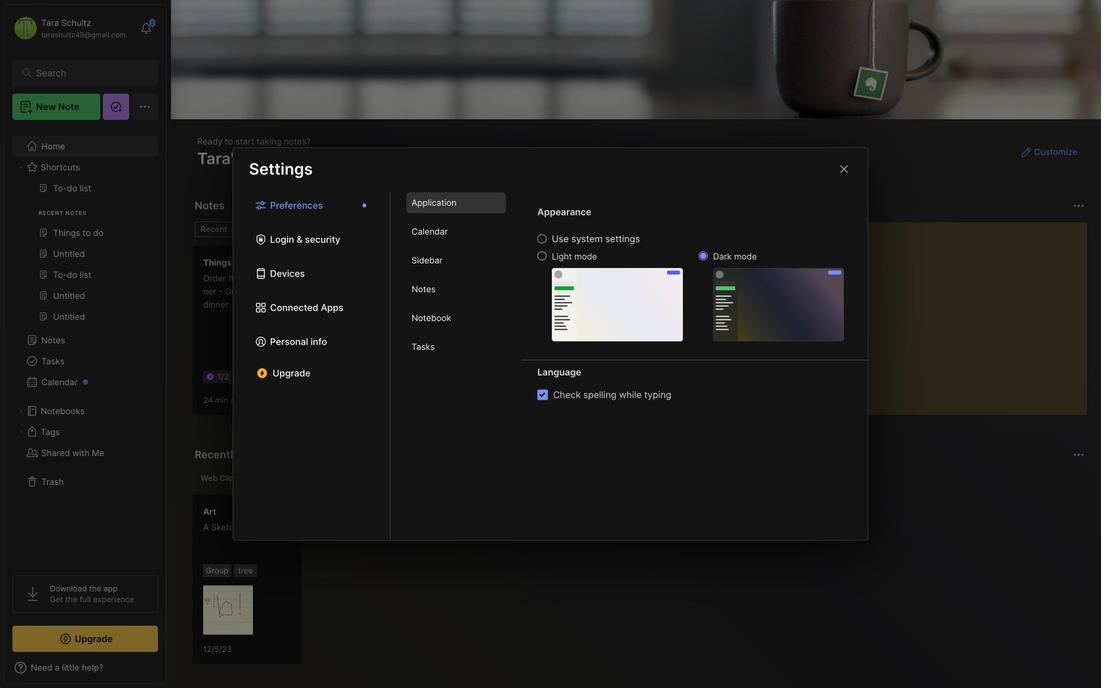 Task type: vqa. For each thing, say whether or not it's contained in the screenshot.
Email address or username text box
no



Task type: describe. For each thing, give the bounding box(es) containing it.
expand notebooks image
[[17, 407, 25, 415]]

group inside tree
[[12, 178, 157, 335]]

tree inside main element
[[5, 128, 166, 564]]

close image
[[837, 161, 853, 177]]



Task type: locate. For each thing, give the bounding box(es) containing it.
None checkbox
[[538, 390, 548, 400]]

Start writing… text field
[[811, 222, 1087, 405]]

thumbnail image
[[203, 586, 253, 635]]

group
[[12, 178, 157, 335]]

None radio
[[538, 234, 547, 244], [538, 251, 547, 261], [699, 251, 708, 261], [538, 234, 547, 244], [538, 251, 547, 261], [699, 251, 708, 261]]

option group
[[538, 233, 845, 342]]

main element
[[0, 0, 171, 689]]

tree
[[5, 128, 166, 564]]

none search field inside main element
[[36, 65, 141, 81]]

tab
[[407, 192, 506, 213], [407, 221, 506, 242], [195, 222, 233, 237], [239, 222, 292, 237], [407, 250, 506, 271], [407, 279, 506, 300], [407, 308, 506, 329], [407, 337, 506, 358], [195, 471, 245, 487], [250, 471, 290, 487]]

None search field
[[36, 65, 141, 81]]

row group
[[192, 245, 1102, 424]]

tab list
[[233, 192, 391, 540], [391, 192, 522, 540], [195, 222, 779, 237], [195, 471, 1083, 487]]

expand tags image
[[17, 428, 25, 436]]

Search text field
[[36, 67, 141, 79]]



